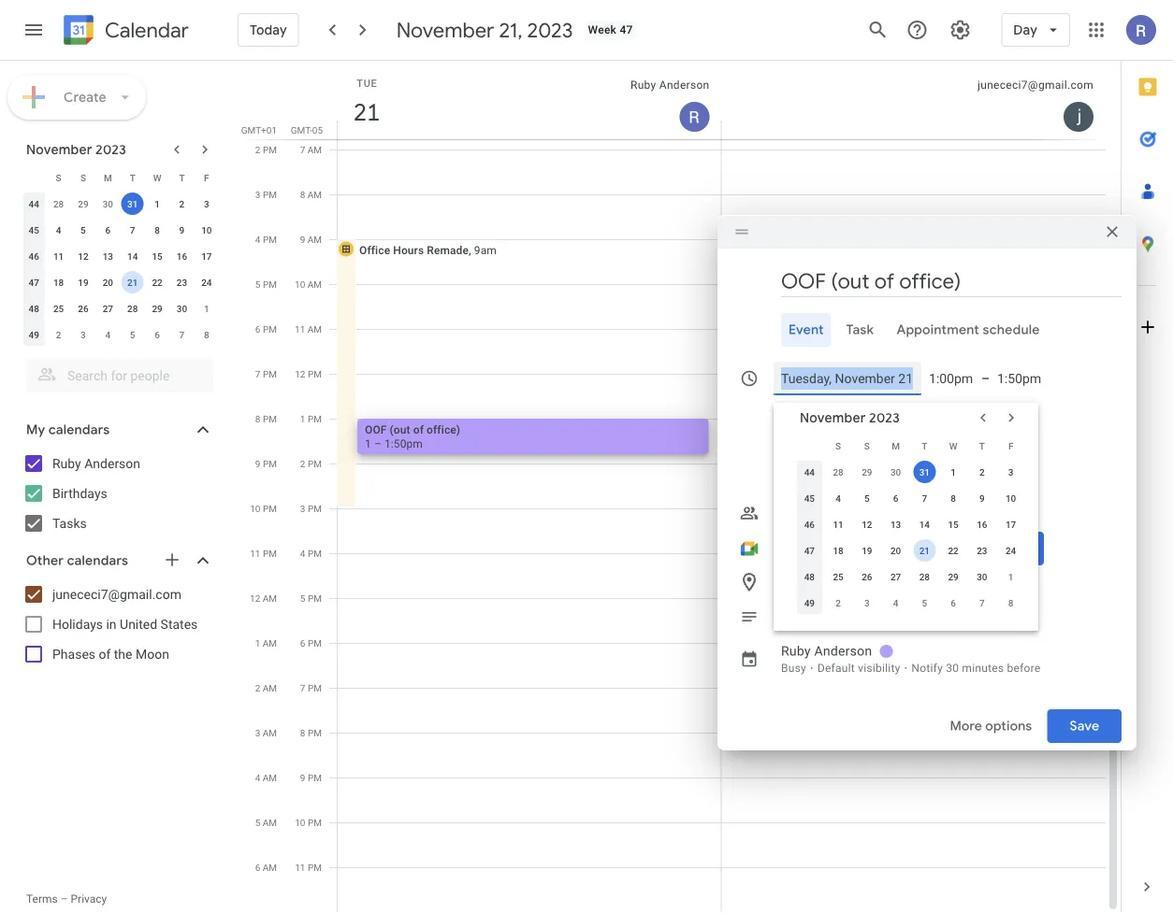 Task type: vqa. For each thing, say whether or not it's contained in the screenshot.
Wednesday,
no



Task type: locate. For each thing, give the bounding box(es) containing it.
1 horizontal spatial 11 pm
[[295, 862, 322, 874]]

6 pm
[[255, 324, 277, 335], [300, 638, 322, 649]]

1 horizontal spatial december 8 element
[[1000, 592, 1022, 615]]

1 vertical spatial 19 element
[[856, 540, 878, 562]]

my calendars
[[26, 422, 110, 439]]

11 pm right '6 am'
[[295, 862, 322, 874]]

15
[[152, 251, 163, 262], [948, 519, 959, 530]]

46 for the 12 element related to the 19 element associated with "25" element for the top december 2 element
[[29, 251, 39, 262]]

the
[[114, 647, 132, 662]]

other
[[26, 553, 64, 570]]

december 2 element up search for people text box
[[47, 324, 70, 346]]

december 3 element for "25" element associated with the bottommost december 2 element's the 19 element 26 element
[[856, 592, 878, 615]]

6 pm right 1 am at the left bottom
[[300, 638, 322, 649]]

to element
[[981, 371, 990, 387]]

26 element for the 19 element associated with "25" element for the top december 2 element
[[72, 297, 94, 320]]

0 vertical spatial 14
[[127, 251, 138, 262]]

1 vertical spatial 21 element
[[913, 540, 936, 562]]

13
[[103, 251, 113, 262], [890, 519, 901, 530]]

31
[[127, 198, 138, 210], [919, 467, 930, 478]]

october 30 element for october 28 element for "25" element for the top december 2 element
[[97, 193, 119, 215]]

december 8 element
[[195, 324, 218, 346], [1000, 592, 1022, 615]]

december 4 element
[[97, 324, 119, 346], [885, 592, 907, 615]]

5 pm left 10 am at left
[[255, 279, 277, 290]]

05
[[312, 124, 323, 136]]

1 vertical spatial 30 element
[[971, 566, 993, 588]]

28 element down add guests dropdown button
[[913, 566, 936, 588]]

1 horizontal spatial 31
[[919, 467, 930, 478]]

november 2023 down create popup button
[[26, 141, 126, 158]]

1 horizontal spatial december 7 element
[[971, 592, 993, 615]]

october 28 element
[[47, 193, 70, 215], [827, 461, 850, 484]]

1 horizontal spatial december 3 element
[[856, 592, 878, 615]]

26 for 26 element related to the 19 element associated with "25" element for the top december 2 element
[[78, 303, 89, 314]]

0 vertical spatial 13 element
[[97, 245, 119, 268]]

1 horizontal spatial f
[[1008, 441, 1013, 452]]

1 vertical spatial december 6 element
[[942, 592, 965, 615]]

1 horizontal spatial ruby
[[630, 79, 656, 92]]

1 vertical spatial 25
[[833, 572, 844, 583]]

add up busy
[[781, 609, 809, 625]]

ruby anderson up default
[[781, 644, 872, 659]]

time
[[860, 405, 890, 420]]

10
[[201, 225, 212, 236], [295, 279, 305, 290], [1006, 493, 1016, 504], [250, 503, 261, 515], [295, 818, 305, 829]]

calendars right my
[[49, 422, 110, 439]]

add button down add guests dropdown button
[[774, 566, 1122, 600]]

0 vertical spatial november 2023 grid
[[18, 165, 219, 348]]

21 element
[[121, 271, 144, 294], [913, 540, 936, 562]]

1 add button from the top
[[774, 566, 1122, 600]]

day button
[[1001, 7, 1070, 52]]

december 4 element up visibility
[[885, 592, 907, 615]]

24 element
[[195, 271, 218, 294], [1000, 540, 1022, 562]]

zone
[[893, 405, 921, 420]]

5 pm
[[255, 279, 277, 290], [300, 593, 322, 604]]

1 horizontal spatial 49
[[804, 598, 815, 609]]

17 element
[[195, 245, 218, 268], [1000, 514, 1022, 536]]

31 for october 30 'element' related to october 28 element for "25" element for the top december 2 element
[[127, 198, 138, 210]]

11
[[53, 251, 64, 262], [295, 324, 305, 335], [833, 519, 844, 530], [250, 548, 261, 559], [295, 862, 305, 874]]

time zone button
[[853, 396, 928, 429]]

2 pm down 1 pm on the top
[[300, 458, 322, 470]]

0 vertical spatial 20
[[103, 277, 113, 288]]

1 vertical spatial add button
[[774, 601, 1122, 634]]

1 horizontal spatial 21
[[352, 97, 379, 128]]

of inside other calendars list
[[99, 647, 111, 662]]

calendars down tasks
[[67, 553, 128, 570]]

17 for 17 element associated with 21 cell related to "25" element associated with the bottommost december 2 element's 23 element
[[1006, 519, 1016, 530]]

23 element
[[171, 271, 193, 294], [971, 540, 993, 562]]

m down create
[[104, 172, 112, 183]]

19 element
[[72, 271, 94, 294], [856, 540, 878, 562]]

october 29 element for october 28 element for "25" element for the top december 2 element
[[72, 193, 94, 215]]

1 vertical spatial 2 pm
[[300, 458, 322, 470]]

0 vertical spatial 25
[[53, 303, 64, 314]]

add other calendars image
[[163, 551, 181, 570]]

1 vertical spatial 17
[[1006, 519, 1016, 530]]

18
[[53, 277, 64, 288], [833, 545, 844, 557]]

am up the 4 am
[[263, 728, 277, 739]]

0 horizontal spatial 5 pm
[[255, 279, 277, 290]]

0 vertical spatial 12 element
[[72, 245, 94, 268]]

task button
[[839, 313, 882, 347]]

1 horizontal spatial 11 element
[[827, 514, 850, 536]]

29 element down add guests dropdown button
[[942, 566, 965, 588]]

0 vertical spatial 46
[[29, 251, 39, 262]]

8 pm right 3 am on the left of the page
[[300, 728, 322, 739]]

am up 1 am at the left bottom
[[263, 593, 277, 604]]

f for october 28 element for "25" element for the top december 2 element
[[204, 172, 209, 183]]

1 vertical spatial november 2023
[[800, 410, 900, 427]]

19 element for "25" element for the top december 2 element
[[72, 271, 94, 294]]

junececi7@gmail.com inside other calendars list
[[52, 587, 181, 602]]

add for first add dropdown button from the bottom of the page
[[781, 609, 809, 625]]

november 2023 grid
[[18, 165, 219, 348], [791, 433, 1025, 616]]

0 horizontal spatial 12 element
[[72, 245, 94, 268]]

0 vertical spatial 23 element
[[171, 271, 193, 294]]

–
[[981, 371, 990, 387], [374, 437, 382, 450], [60, 893, 68, 906]]

november left 21,
[[396, 17, 494, 43]]

ruby anderson down the 'week 47' in the right of the page
[[630, 79, 710, 92]]

0 horizontal spatial ruby anderson
[[52, 456, 140, 471]]

9
[[179, 225, 185, 236], [300, 234, 305, 245], [255, 458, 261, 470], [979, 493, 985, 504], [300, 773, 305, 784]]

december 7 element up search for people text box
[[171, 324, 193, 346]]

47
[[620, 23, 633, 36], [29, 277, 39, 288], [804, 545, 815, 557]]

2023 right 21,
[[527, 17, 573, 43]]

0 horizontal spatial november
[[26, 141, 92, 158]]

28 element up search for people text box
[[121, 297, 144, 320]]

21
[[352, 97, 379, 128], [127, 277, 138, 288], [919, 545, 930, 557]]

am for 12 am
[[263, 593, 277, 604]]

28 element for 21 cell related to "25" element associated with the bottommost december 2 element
[[913, 566, 936, 588]]

0 horizontal spatial december 4 element
[[97, 324, 119, 346]]

0 vertical spatial of
[[413, 423, 424, 436]]

december 8 element for the december 1 element for 24 element associated with 17 element associated with 21 cell related to "25" element associated with the bottommost december 2 element's 23 element
[[1000, 592, 1022, 615]]

december 3 element
[[72, 324, 94, 346], [856, 592, 878, 615]]

0 horizontal spatial 25
[[53, 303, 64, 314]]

december 3 element up default visibility
[[856, 592, 878, 615]]

2 horizontal spatial anderson
[[814, 644, 872, 659]]

2 vertical spatial anderson
[[814, 644, 872, 659]]

office
[[359, 244, 390, 257]]

49 for the bottommost december 2 element
[[804, 598, 815, 609]]

25
[[53, 303, 64, 314], [833, 572, 844, 583]]

1 vertical spatial 11 element
[[827, 514, 850, 536]]

13 for 20 element associated with 27 element for december 4 element corresponding to 28 element for 21 cell related to "25" element associated with the bottommost december 2 element's 13 element
[[890, 519, 901, 530]]

default visibility
[[817, 662, 900, 675]]

remade
[[427, 244, 469, 257]]

None search field
[[0, 352, 232, 393]]

0 horizontal spatial 23 element
[[171, 271, 193, 294]]

row group
[[22, 191, 219, 348], [795, 459, 1025, 616]]

day
[[825, 405, 845, 420]]

october 30 element
[[97, 193, 119, 215], [885, 461, 907, 484]]

29 element for 21 cell associated with "25" element for the top december 2 element 22 element
[[146, 297, 168, 320]]

oof (out of office) 1 – 1:50pm
[[365, 423, 460, 450]]

ruby anderson
[[630, 79, 710, 92], [52, 456, 140, 471], [781, 644, 872, 659]]

tuesday, november 21 element
[[345, 91, 388, 134]]

1 vertical spatial october 28 element
[[827, 461, 850, 484]]

december 6 element up notify 30 minutes before in the bottom of the page
[[942, 592, 965, 615]]

am down the 4 am
[[263, 818, 277, 829]]

27 element
[[97, 297, 119, 320], [885, 566, 907, 588]]

0 horizontal spatial october 29 element
[[72, 193, 94, 215]]

25 element up search for people text box
[[47, 297, 70, 320]]

20
[[103, 277, 113, 288], [890, 545, 901, 557]]

22
[[152, 277, 163, 288], [948, 545, 959, 557]]

11 element for 18 element associated with "25" element associated with the bottommost december 2 element
[[827, 514, 850, 536]]

0 horizontal spatial ruby
[[52, 456, 81, 471]]

of right (out
[[413, 423, 424, 436]]

11 element for 18 element for "25" element for the top december 2 element
[[47, 245, 70, 268]]

of left the
[[99, 647, 111, 662]]

10 element
[[195, 219, 218, 241], [1000, 487, 1022, 510]]

ruby up busy
[[781, 644, 811, 659]]

anderson
[[659, 79, 710, 92], [84, 456, 140, 471], [814, 644, 872, 659]]

w for october 30 'element' related to october 28 element for "25" element for the top december 2 element
[[153, 172, 161, 183]]

30 element up search for people text box
[[171, 297, 193, 320]]

add guests button
[[774, 497, 1122, 530]]

find a time button
[[774, 463, 857, 497]]

30 element
[[171, 297, 193, 320], [971, 566, 993, 588]]

am down 7 am
[[308, 189, 322, 200]]

m down time zone button
[[892, 441, 900, 452]]

29
[[78, 198, 89, 210], [152, 303, 163, 314], [862, 467, 872, 478], [948, 572, 959, 583]]

7 pm
[[255, 369, 277, 380], [300, 683, 322, 694]]

0 vertical spatial 21 cell
[[120, 269, 145, 296]]

day
[[1013, 22, 1037, 38]]

am down the 8 am
[[308, 234, 322, 245]]

terms – privacy
[[26, 893, 107, 906]]

10 pm
[[250, 503, 277, 515], [295, 818, 322, 829]]

0 horizontal spatial november 2023
[[26, 141, 126, 158]]

ruby
[[630, 79, 656, 92], [52, 456, 81, 471], [781, 644, 811, 659]]

add down add guests
[[781, 575, 809, 590]]

19 for the 19 element associated with "25" element for the top december 2 element
[[78, 277, 89, 288]]

21 inside column header
[[352, 97, 379, 128]]

december 1 element for 24 element associated with 17 element associated with 21 cell related to "25" element associated with the bottommost december 2 element's 23 element
[[1000, 566, 1022, 588]]

10 am
[[295, 279, 322, 290]]

november for the bottommost november 2023 grid
[[800, 410, 866, 427]]

1 vertical spatial anderson
[[84, 456, 140, 471]]

ruby anderson up birthdays
[[52, 456, 140, 471]]

am for 10 am
[[308, 279, 322, 290]]

add button up notify
[[774, 601, 1122, 634]]

14 element
[[121, 245, 144, 268], [913, 514, 936, 536]]

december 2 element
[[47, 324, 70, 346], [827, 592, 850, 615]]

49 for the top december 2 element
[[29, 329, 39, 341]]

26 up search for people text box
[[78, 303, 89, 314]]

december 7 element
[[171, 324, 193, 346], [971, 592, 993, 615]]

november down start date text box
[[800, 410, 866, 427]]

f
[[204, 172, 209, 183], [1008, 441, 1013, 452]]

0 horizontal spatial 31 cell
[[120, 191, 145, 217]]

16 element
[[171, 245, 193, 268], [971, 514, 993, 536]]

0 horizontal spatial 11 element
[[47, 245, 70, 268]]

1 vertical spatial 12 element
[[856, 514, 878, 536]]

13 for 13 element associated with 20 element for 27 element for december 4 element associated with 21 cell associated with "25" element for the top december 2 element's 28 element
[[103, 251, 113, 262]]

add
[[781, 506, 805, 521], [781, 575, 809, 590], [781, 609, 809, 625]]

2 add from the top
[[781, 575, 809, 590]]

13 element
[[97, 245, 119, 268], [885, 514, 907, 536]]

2 vertical spatial november
[[800, 410, 866, 427]]

of inside oof (out of office) 1 – 1:50pm
[[413, 423, 424, 436]]

1 horizontal spatial 14
[[919, 519, 930, 530]]

11 pm
[[250, 548, 277, 559], [295, 862, 322, 874]]

december 8 element for the december 1 element corresponding to 24 element for 17 element associated with 21 cell associated with "25" element for the top december 2 element's 23 element
[[195, 324, 218, 346]]

f for october 28 element corresponding to "25" element associated with the bottommost december 2 element
[[1008, 441, 1013, 452]]

1 horizontal spatial 44
[[804, 467, 815, 478]]

25 for "25" element for the top december 2 element
[[53, 303, 64, 314]]

7 pm right 2 am
[[300, 683, 322, 694]]

0 horizontal spatial 6 pm
[[255, 324, 277, 335]]

1 vertical spatial 22 element
[[942, 540, 965, 562]]

0 horizontal spatial 14 element
[[121, 245, 144, 268]]

25 down guests on the bottom of page
[[833, 572, 844, 583]]

31 cell
[[120, 191, 145, 217], [910, 459, 939, 486]]

25 element for the top december 2 element
[[47, 297, 70, 320]]

28
[[53, 198, 64, 210], [127, 303, 138, 314], [833, 467, 844, 478], [919, 572, 930, 583]]

12
[[78, 251, 89, 262], [295, 369, 305, 380], [862, 519, 872, 530], [250, 593, 260, 604]]

26 element up default visibility
[[856, 566, 878, 588]]

1 horizontal spatial 24 element
[[1000, 540, 1022, 562]]

0 horizontal spatial 15 element
[[146, 245, 168, 268]]

0 vertical spatial 28 element
[[121, 297, 144, 320]]

31 for october 30 'element' corresponding to october 28 element corresponding to "25" element associated with the bottommost december 2 element
[[919, 467, 930, 478]]

calendars for other calendars
[[67, 553, 128, 570]]

3
[[255, 189, 261, 200], [204, 198, 209, 210], [81, 329, 86, 341], [1008, 467, 1014, 478], [300, 503, 305, 515], [864, 598, 870, 609], [255, 728, 260, 739]]

october 31, today element for october 30 'element' corresponding to october 28 element corresponding to "25" element associated with the bottommost december 2 element
[[913, 461, 936, 484]]

22 element
[[146, 271, 168, 294], [942, 540, 965, 562]]

guests
[[809, 506, 849, 521]]

0 horizontal spatial october 28 element
[[47, 193, 70, 215]]

45 for october 28 element corresponding to "25" element associated with the bottommost december 2 element
[[804, 493, 815, 504]]

december 6 element
[[146, 324, 168, 346], [942, 592, 965, 615]]

27 element for december 4 element associated with 21 cell associated with "25" element for the top december 2 element's 28 element
[[97, 297, 119, 320]]

44
[[29, 198, 39, 210], [804, 467, 815, 478]]

21 grid
[[239, 61, 1121, 914]]

november down create popup button
[[26, 141, 92, 158]]

my
[[26, 422, 45, 439]]

am up 12 pm
[[308, 324, 322, 335]]

tab list
[[1122, 61, 1173, 862], [732, 313, 1122, 347]]

december 3 element for 26 element related to the 19 element associated with "25" element for the top december 2 element
[[72, 324, 94, 346]]

3 add from the top
[[781, 609, 809, 625]]

0 horizontal spatial 2 pm
[[255, 144, 277, 155]]

1 horizontal spatial 6 pm
[[300, 638, 322, 649]]

8 pm left 1 pm on the top
[[255, 413, 277, 425]]

20 element for 27 element for december 4 element associated with 21 cell associated with "25" element for the top december 2 element's 28 element
[[97, 271, 119, 294]]

29 element
[[146, 297, 168, 320], [942, 566, 965, 588]]

1 vertical spatial 26 element
[[856, 566, 878, 588]]

anderson inside 21 column header
[[659, 79, 710, 92]]

12 element
[[72, 245, 94, 268], [856, 514, 878, 536]]

12 for 12 am
[[250, 593, 260, 604]]

10 element for 17 element associated with 21 cell associated with "25" element for the top december 2 element's 23 element
[[195, 219, 218, 241]]

november 2023 down start date text box
[[800, 410, 900, 427]]

1 horizontal spatial 18
[[833, 545, 844, 557]]

2 horizontal spatial ruby
[[781, 644, 811, 659]]

october 29 element for october 28 element corresponding to "25" element associated with the bottommost december 2 element
[[856, 461, 878, 484]]

1 vertical spatial 21 cell
[[910, 538, 939, 564]]

task
[[846, 322, 874, 339]]

12 element for the 19 element associated with "25" element for the top december 2 element
[[72, 245, 94, 268]]

am for 6 am
[[263, 862, 277, 874]]

1 horizontal spatial 27
[[890, 572, 901, 583]]

9 pm
[[255, 458, 277, 470], [300, 773, 322, 784]]

t
[[130, 172, 135, 183], [179, 172, 185, 183], [922, 441, 927, 452], [979, 441, 985, 452]]

1 horizontal spatial 48
[[804, 572, 815, 583]]

26 element up search for people text box
[[72, 297, 94, 320]]

ruby anderson inside 21 column header
[[630, 79, 710, 92]]

0 vertical spatial november
[[396, 17, 494, 43]]

25 element
[[47, 297, 70, 320], [827, 566, 850, 588]]

29 element up search for people text box
[[146, 297, 168, 320]]

1 horizontal spatial 45
[[804, 493, 815, 504]]

calendars for my calendars
[[49, 422, 110, 439]]

0 vertical spatial december 5 element
[[121, 324, 144, 346]]

appointment schedule
[[897, 322, 1040, 339]]

december 2 element up default
[[827, 592, 850, 615]]

december 1 element
[[195, 297, 218, 320], [1000, 566, 1022, 588]]

28 for 28 element for 21 cell related to "25" element associated with the bottommost december 2 element
[[919, 572, 930, 583]]

1 vertical spatial 2023
[[95, 141, 126, 158]]

21 cell
[[120, 269, 145, 296], [910, 538, 939, 564]]

0 vertical spatial december 4 element
[[97, 324, 119, 346]]

1 horizontal spatial 21 cell
[[910, 538, 939, 564]]

1 vertical spatial ruby
[[52, 456, 81, 471]]

23 for 21 cell associated with "25" element for the top december 2 element's 23 element
[[177, 277, 187, 288]]

– down oof
[[374, 437, 382, 450]]

12 for 12 pm
[[295, 369, 305, 380]]

2 add button from the top
[[774, 601, 1122, 634]]

united
[[120, 617, 157, 632]]

1 vertical spatial 26
[[862, 572, 872, 583]]

1 horizontal spatial 27 element
[[885, 566, 907, 588]]

am down 9 am
[[308, 279, 322, 290]]

1 vertical spatial 15 element
[[942, 514, 965, 536]]

1 horizontal spatial 16 element
[[971, 514, 993, 536]]

21 element for 21 cell associated with "25" element for the top december 2 element's 28 element
[[121, 271, 144, 294]]

0 horizontal spatial 22
[[152, 277, 163, 288]]

26 up default visibility
[[862, 572, 872, 583]]

november 2023 for october 28 element for "25" element for the top december 2 element
[[26, 141, 126, 158]]

2023
[[527, 17, 573, 43], [95, 141, 126, 158], [869, 410, 900, 427]]

december 1 element for 24 element for 17 element associated with 21 cell associated with "25" element for the top december 2 element's 23 element
[[195, 297, 218, 320]]

6 pm left 11 am
[[255, 324, 277, 335]]

am down 5 am
[[263, 862, 277, 874]]

2 pm down "gmt+01" on the left
[[255, 144, 277, 155]]

am up 5 am
[[263, 773, 277, 784]]

14 element for 21 cell related to "25" element associated with the bottommost december 2 element
[[913, 514, 936, 536]]

junececi7@gmail.com down day popup button
[[978, 79, 1094, 92]]

october 29 element
[[72, 193, 94, 215], [856, 461, 878, 484]]

9 am
[[300, 234, 322, 245]]

december 7 element up minutes on the right bottom
[[971, 592, 993, 615]]

28 element
[[121, 297, 144, 320], [913, 566, 936, 588]]

december 5 element
[[121, 324, 144, 346], [913, 592, 936, 615]]

calendar element
[[60, 11, 189, 52]]

27 element up search for people text box
[[97, 297, 119, 320]]

19 for "25" element associated with the bottommost december 2 element's the 19 element
[[862, 545, 872, 557]]

26 element for "25" element associated with the bottommost december 2 element's the 19 element
[[856, 566, 878, 588]]

27 element down add guests dropdown button
[[885, 566, 907, 588]]

0 vertical spatial december 7 element
[[171, 324, 193, 346]]

december 5 element for 28 element for 21 cell related to "25" element associated with the bottommost december 2 element
[[913, 592, 936, 615]]

am up 2 am
[[263, 638, 277, 649]]

27 down add guests dropdown button
[[890, 572, 901, 583]]

1 vertical spatial of
[[99, 647, 111, 662]]

calendars inside other calendars dropdown button
[[67, 553, 128, 570]]

1 horizontal spatial 47
[[620, 23, 633, 36]]

7
[[300, 144, 305, 155], [130, 225, 135, 236], [179, 329, 185, 341], [255, 369, 261, 380], [922, 493, 927, 504], [979, 598, 985, 609], [300, 683, 305, 694]]

13 element for 20 element for 27 element for december 4 element associated with 21 cell associated with "25" element for the top december 2 element's 28 element
[[97, 245, 119, 268]]

25 up search for people text box
[[53, 303, 64, 314]]

14 for 21 cell related to "25" element associated with the bottommost december 2 element
[[919, 519, 930, 530]]

6
[[105, 225, 111, 236], [255, 324, 261, 335], [155, 329, 160, 341], [893, 493, 898, 504], [951, 598, 956, 609], [300, 638, 305, 649], [255, 862, 260, 874]]

am for 8 am
[[308, 189, 322, 200]]

18 element for "25" element associated with the bottommost december 2 element
[[827, 540, 850, 562]]

0 vertical spatial –
[[981, 371, 990, 387]]

18 element
[[47, 271, 70, 294], [827, 540, 850, 562]]

november
[[396, 17, 494, 43], [26, 141, 92, 158], [800, 410, 866, 427]]

25 for "25" element associated with the bottommost december 2 element
[[833, 572, 844, 583]]

28 element for 21 cell associated with "25" element for the top december 2 element
[[121, 297, 144, 320]]

december 6 element up search for people text box
[[146, 324, 168, 346]]

17
[[201, 251, 212, 262], [1006, 519, 1016, 530]]

49
[[29, 329, 39, 341], [804, 598, 815, 609]]

10 pm up 12 am
[[250, 503, 277, 515]]

row
[[22, 165, 219, 191], [22, 191, 219, 217], [22, 217, 219, 243], [22, 243, 219, 269], [22, 269, 219, 296], [22, 296, 219, 322], [22, 322, 219, 348], [795, 433, 1025, 459], [795, 459, 1025, 486], [795, 486, 1025, 512], [795, 512, 1025, 538], [795, 538, 1025, 564], [795, 564, 1025, 590], [795, 590, 1025, 616]]

1 vertical spatial 31 cell
[[910, 459, 939, 486]]

add down find at the bottom
[[781, 506, 805, 521]]

junececi7@gmail.com up in
[[52, 587, 181, 602]]

am for 1 am
[[263, 638, 277, 649]]

am
[[308, 144, 322, 155], [308, 189, 322, 200], [308, 234, 322, 245], [308, 279, 322, 290], [308, 324, 322, 335], [263, 593, 277, 604], [263, 638, 277, 649], [263, 683, 277, 694], [263, 728, 277, 739], [263, 773, 277, 784], [263, 818, 277, 829], [263, 862, 277, 874]]

december 4 element up search for people text box
[[97, 324, 119, 346]]

15 element
[[146, 245, 168, 268], [942, 514, 965, 536]]

1 horizontal spatial december 5 element
[[913, 592, 936, 615]]

26
[[78, 303, 89, 314], [862, 572, 872, 583]]

30
[[103, 198, 113, 210], [177, 303, 187, 314], [890, 467, 901, 478], [977, 572, 987, 583], [946, 662, 959, 675]]

45 for october 28 element for "25" element for the top december 2 element
[[29, 225, 39, 236]]

3 pm down 1 pm on the top
[[300, 503, 322, 515]]

december 5 element for 21 cell associated with "25" element for the top december 2 element's 28 element
[[121, 324, 144, 346]]

Start date text field
[[781, 368, 914, 390]]

today
[[250, 22, 287, 38]]

7 pm left 12 pm
[[255, 369, 277, 380]]

1 horizontal spatial 17
[[1006, 519, 1016, 530]]

2023 right day at the top
[[869, 410, 900, 427]]

30 for 21 cell associated with "25" element for the top december 2 element's 23 element's 30 element
[[177, 303, 187, 314]]

w for october 30 'element' corresponding to october 28 element corresponding to "25" element associated with the bottommost december 2 element
[[949, 441, 957, 452]]

am down 1 am at the left bottom
[[263, 683, 277, 694]]

calendars
[[49, 422, 110, 439], [67, 553, 128, 570]]

– right 'terms'
[[60, 893, 68, 906]]

december 5 element up notify
[[913, 592, 936, 615]]

december 5 element up search for people text box
[[121, 324, 144, 346]]

– right start time "text field"
[[981, 371, 990, 387]]

5
[[81, 225, 86, 236], [255, 279, 261, 290], [130, 329, 135, 341], [864, 493, 870, 504], [300, 593, 305, 604], [922, 598, 927, 609], [255, 818, 260, 829]]

25 element down guests on the bottom of page
[[827, 566, 850, 588]]

26 element
[[72, 297, 94, 320], [856, 566, 878, 588]]

0 horizontal spatial 49
[[29, 329, 39, 341]]

am for 5 am
[[263, 818, 277, 829]]

privacy link
[[71, 893, 107, 906]]

44 for october 28 element for "25" element for the top december 2 element
[[29, 198, 39, 210]]

junececi7@gmail.com column header
[[721, 61, 1106, 139]]

24 for 21 cell related to "25" element associated with the bottommost december 2 element's 23 element
[[1006, 545, 1016, 557]]

2023 down create
[[95, 141, 126, 158]]

1 vertical spatial december 7 element
[[971, 592, 993, 615]]

am down 05 at the top left
[[308, 144, 322, 155]]

october 31, today element
[[121, 193, 144, 215], [913, 461, 936, 484]]

1 vertical spatial october 31, today element
[[913, 461, 936, 484]]

28 for october 28 element for "25" element for the top december 2 element
[[53, 198, 64, 210]]

0 vertical spatial 14 element
[[121, 245, 144, 268]]

calendar heading
[[101, 17, 189, 43]]

0 horizontal spatial december 5 element
[[121, 324, 144, 346]]

anderson inside my calendars list
[[84, 456, 140, 471]]

5 pm right 12 am
[[300, 593, 322, 604]]

11 pm up 12 am
[[250, 548, 277, 559]]

1 vertical spatial 18
[[833, 545, 844, 557]]

27 up search for people text box
[[103, 303, 113, 314]]

calendars inside my calendars dropdown button
[[49, 422, 110, 439]]

my calendars button
[[4, 415, 232, 445]]

18 element for "25" element for the top december 2 element
[[47, 271, 70, 294]]

1 vertical spatial 46
[[804, 519, 815, 530]]

2 vertical spatial 21
[[919, 545, 930, 557]]

oof
[[365, 423, 387, 436]]

20 element
[[97, 271, 119, 294], [885, 540, 907, 562]]

of
[[413, 423, 424, 436], [99, 647, 111, 662]]

1 horizontal spatial 5 pm
[[300, 593, 322, 604]]

30 element down add guests dropdown button
[[971, 566, 993, 588]]

in
[[106, 617, 117, 632]]

11 element
[[47, 245, 70, 268], [827, 514, 850, 536]]

ruby up birthdays
[[52, 456, 81, 471]]

3 pm left the 8 am
[[255, 189, 277, 200]]

all day
[[806, 405, 845, 420]]

48 for "25" element associated with the bottommost december 2 element
[[804, 572, 815, 583]]

ruby down the 'week 47' in the right of the page
[[630, 79, 656, 92]]

gmt+01
[[241, 124, 277, 136]]

2 pm
[[255, 144, 277, 155], [300, 458, 322, 470]]

december 3 element up search for people text box
[[72, 324, 94, 346]]

2 vertical spatial 2023
[[869, 410, 900, 427]]

10 pm right 5 am
[[295, 818, 322, 829]]

1 horizontal spatial december 4 element
[[885, 592, 907, 615]]



Task type: describe. For each thing, give the bounding box(es) containing it.
2 am
[[255, 683, 277, 694]]

december 4 element for 21 cell associated with "25" element for the top december 2 element's 28 element
[[97, 324, 119, 346]]

27 element for december 4 element corresponding to 28 element for 21 cell related to "25" element associated with the bottommost december 2 element
[[885, 566, 907, 588]]

find a time
[[781, 471, 850, 488]]

27 for 21 cell associated with "25" element for the top december 2 element
[[103, 303, 113, 314]]

22 for "25" element for the top december 2 element
[[152, 277, 163, 288]]

0 vertical spatial 9 pm
[[255, 458, 277, 470]]

tab list containing event
[[732, 313, 1122, 347]]

minutes
[[962, 662, 1004, 675]]

gmt-
[[291, 124, 312, 136]]

tue
[[357, 77, 378, 89]]

1 add from the top
[[781, 506, 805, 521]]

november 21, 2023
[[396, 17, 573, 43]]

0 vertical spatial 6 pm
[[255, 324, 277, 335]]

today button
[[238, 7, 299, 52]]

21 column header
[[337, 61, 722, 139]]

30 for october 30 'element' related to october 28 element for "25" element for the top december 2 element
[[103, 198, 113, 210]]

– inside oof (out of office) 1 – 1:50pm
[[374, 437, 382, 450]]

0 horizontal spatial november 2023 grid
[[18, 165, 219, 348]]

terms
[[26, 893, 58, 906]]

tue 21
[[352, 77, 379, 128]]

21 cell for "25" element associated with the bottommost december 2 element
[[910, 538, 939, 564]]

0 vertical spatial 47
[[620, 23, 633, 36]]

2023 for october 28 element for "25" element for the top december 2 element
[[95, 141, 126, 158]]

19 element for "25" element associated with the bottommost december 2 element
[[856, 540, 878, 562]]

48 for "25" element for the top december 2 element
[[29, 303, 39, 314]]

december 6 element for 21 cell associated with "25" element for the top december 2 element's 28 element
[[146, 324, 168, 346]]

23 element for 21 cell related to "25" element associated with the bottommost december 2 element
[[971, 540, 993, 562]]

Add title text field
[[781, 268, 1122, 296]]

gmt-05
[[291, 124, 323, 136]]

october 28 element for "25" element associated with the bottommost december 2 element
[[827, 461, 850, 484]]

1 am
[[255, 638, 277, 649]]

0 vertical spatial 11 pm
[[250, 548, 277, 559]]

before
[[1007, 662, 1041, 675]]

appointment
[[897, 322, 979, 339]]

ruby anderson inside my calendars list
[[52, 456, 140, 471]]

1 vertical spatial 8 pm
[[300, 728, 322, 739]]

23 for 21 cell related to "25" element associated with the bottommost december 2 element's 23 element
[[977, 545, 987, 557]]

18 for "25" element for the top december 2 element
[[53, 277, 64, 288]]

week
[[588, 23, 617, 36]]

create button
[[7, 75, 146, 120]]

15 element for 21 cell associated with "25" element for the top december 2 element 22 element
[[146, 245, 168, 268]]

november 2023 for october 28 element corresponding to "25" element associated with the bottommost december 2 element
[[800, 410, 900, 427]]

10 element for 17 element associated with 21 cell related to "25" element associated with the bottommost december 2 element's 23 element
[[1000, 487, 1022, 510]]

20 for 21 cell associated with "25" element for the top december 2 element
[[103, 277, 113, 288]]

busy
[[781, 662, 806, 675]]

all
[[806, 405, 821, 420]]

appointment schedule button
[[889, 313, 1047, 347]]

find
[[781, 471, 808, 488]]

junececi7@gmail.com inside column header
[[978, 79, 1094, 92]]

1 vertical spatial 47
[[29, 277, 39, 288]]

End time text field
[[997, 362, 1042, 396]]

20 for 21 cell related to "25" element associated with the bottommost december 2 element
[[890, 545, 901, 557]]

october 28 element for "25" element for the top december 2 element
[[47, 193, 70, 215]]

6 am
[[255, 862, 277, 874]]

13 element for 20 element associated with 27 element for december 4 element corresponding to 28 element for 21 cell related to "25" element associated with the bottommost december 2 element
[[885, 514, 907, 536]]

18 for "25" element associated with the bottommost december 2 element
[[833, 545, 844, 557]]

7 am
[[300, 144, 322, 155]]

0 horizontal spatial 4 pm
[[255, 234, 277, 245]]

holidays in united states
[[52, 617, 198, 632]]

office)
[[427, 423, 460, 436]]

add guests
[[781, 506, 849, 521]]

1 horizontal spatial 7 pm
[[300, 683, 322, 694]]

visibility
[[858, 662, 900, 675]]

s down create
[[80, 172, 86, 183]]

2 horizontal spatial ruby anderson
[[781, 644, 872, 659]]

3 am
[[255, 728, 277, 739]]

s down time
[[864, 441, 870, 452]]

30 element for 21 cell related to "25" element associated with the bottommost december 2 element's 23 element
[[971, 566, 993, 588]]

17 for 17 element associated with 21 cell associated with "25" element for the top december 2 element's 23 element
[[201, 251, 212, 262]]

other calendars button
[[4, 546, 232, 576]]

1 vertical spatial 10 pm
[[295, 818, 322, 829]]

0 vertical spatial december 2 element
[[47, 324, 70, 346]]

28 for october 28 element corresponding to "25" element associated with the bottommost december 2 element
[[833, 467, 844, 478]]

1 horizontal spatial 2023
[[527, 17, 573, 43]]

office hours remade , 9am
[[359, 244, 497, 257]]

am for 11 am
[[308, 324, 322, 335]]

hours
[[393, 244, 424, 257]]

15 element for 22 element for 21 cell related to "25" element associated with the bottommost december 2 element
[[942, 514, 965, 536]]

am for 4 am
[[263, 773, 277, 784]]

24 for 21 cell associated with "25" element for the top december 2 element's 23 element
[[201, 277, 212, 288]]

other calendars list
[[4, 580, 232, 670]]

december 4 element for 28 element for 21 cell related to "25" element associated with the bottommost december 2 element
[[885, 592, 907, 615]]

notify
[[912, 662, 943, 675]]

21 for october 28 element for "25" element for the top december 2 element
[[127, 277, 138, 288]]

tasks
[[52, 516, 87, 531]]

privacy
[[71, 893, 107, 906]]

Search for people text field
[[37, 359, 202, 393]]

a
[[811, 471, 818, 488]]

am for 2 am
[[263, 683, 277, 694]]

settings menu image
[[949, 19, 971, 41]]

28 for 21 cell associated with "25" element for the top december 2 element's 28 element
[[127, 303, 138, 314]]

october 30 element for october 28 element corresponding to "25" element associated with the bottommost december 2 element
[[885, 461, 907, 484]]

4 am
[[255, 773, 277, 784]]

ruby inside 21 column header
[[630, 79, 656, 92]]

11 am
[[295, 324, 322, 335]]

31 cell for october 30 'element' corresponding to october 28 element corresponding to "25" element associated with the bottommost december 2 element
[[910, 459, 939, 486]]

ruby inside my calendars list
[[52, 456, 81, 471]]

,
[[469, 244, 471, 257]]

22 for "25" element associated with the bottommost december 2 element
[[948, 545, 959, 557]]

30 for 21 cell related to "25" element associated with the bottommost december 2 element's 23 element 30 element
[[977, 572, 987, 583]]

Start time text field
[[929, 362, 974, 396]]

1 vertical spatial 11 pm
[[295, 862, 322, 874]]

0 vertical spatial 8 pm
[[255, 413, 277, 425]]

1 horizontal spatial 2 pm
[[300, 458, 322, 470]]

week 47
[[588, 23, 633, 36]]

s down create popup button
[[56, 172, 61, 183]]

0 horizontal spatial 10 pm
[[250, 503, 277, 515]]

2 horizontal spatial –
[[981, 371, 990, 387]]

november for left november 2023 grid
[[26, 141, 92, 158]]

create
[[64, 89, 107, 106]]

december 7 element for the december 1 element for 24 element associated with 17 element associated with 21 cell related to "25" element associated with the bottommost december 2 element's 23 element's december 8 element
[[971, 592, 993, 615]]

phases
[[52, 647, 95, 662]]

1:50pm
[[384, 437, 423, 450]]

1 pm
[[300, 413, 322, 425]]

moon
[[136, 647, 169, 662]]

22 element for 21 cell associated with "25" element for the top december 2 element
[[146, 271, 168, 294]]

23 element for 21 cell associated with "25" element for the top december 2 element
[[171, 271, 193, 294]]

main drawer image
[[22, 19, 45, 41]]

december 7 element for december 8 element associated with the december 1 element corresponding to 24 element for 17 element associated with 21 cell associated with "25" element for the top december 2 element's 23 element
[[171, 324, 193, 346]]

other calendars
[[26, 553, 128, 570]]

1 vertical spatial row group
[[795, 459, 1025, 616]]

schedule
[[983, 322, 1040, 339]]

phases of the moon
[[52, 647, 169, 662]]

time
[[821, 471, 850, 488]]

event
[[789, 322, 824, 339]]

holidays
[[52, 617, 103, 632]]

0 horizontal spatial row group
[[22, 191, 219, 348]]

26 for "25" element associated with the bottommost december 2 element's the 19 element 26 element
[[862, 572, 872, 583]]

m for october 28 element corresponding to "25" element associated with the bottommost december 2 element
[[892, 441, 900, 452]]

birthdays
[[52, 486, 107, 501]]

15 for october 28 element for "25" element for the top december 2 element
[[152, 251, 163, 262]]

46 for the 12 element corresponding to "25" element associated with the bottommost december 2 element's the 19 element
[[804, 519, 815, 530]]

16 element for 21 cell related to "25" element associated with the bottommost december 2 element's 23 element
[[971, 514, 993, 536]]

12 am
[[250, 593, 277, 604]]

0 horizontal spatial 3 pm
[[255, 189, 277, 200]]

1 horizontal spatial 4 pm
[[300, 548, 322, 559]]

2 horizontal spatial 47
[[804, 545, 815, 557]]

21 cell for "25" element for the top december 2 element
[[120, 269, 145, 296]]

8 am
[[300, 189, 322, 200]]

notify 30 minutes before
[[912, 662, 1041, 675]]

12 pm
[[295, 369, 322, 380]]

16 for 16 element associated with 21 cell related to "25" element associated with the bottommost december 2 element's 23 element
[[977, 519, 987, 530]]

default
[[817, 662, 855, 675]]

2 vertical spatial ruby
[[781, 644, 811, 659]]

1 vertical spatial december 2 element
[[827, 592, 850, 615]]

17 element for 21 cell associated with "25" element for the top december 2 element's 23 element
[[195, 245, 218, 268]]

29 element for 22 element for 21 cell related to "25" element associated with the bottommost december 2 element
[[942, 566, 965, 588]]

31 cell for october 30 'element' related to october 28 element for "25" element for the top december 2 element
[[120, 191, 145, 217]]

16 for 16 element corresponding to 21 cell associated with "25" element for the top december 2 element's 23 element
[[177, 251, 187, 262]]

1 vertical spatial november 2023 grid
[[791, 433, 1025, 616]]

22 element for 21 cell related to "25" element associated with the bottommost december 2 element
[[942, 540, 965, 562]]

15 for october 28 element corresponding to "25" element associated with the bottommost december 2 element
[[948, 519, 959, 530]]

44 for october 28 element corresponding to "25" element associated with the bottommost december 2 element
[[804, 467, 815, 478]]

event button
[[781, 313, 831, 347]]

12 for the 12 element related to the 19 element associated with "25" element for the top december 2 element
[[78, 251, 89, 262]]

5 am
[[255, 818, 277, 829]]

17 element for 21 cell related to "25" element associated with the bottommost december 2 element's 23 element
[[1000, 514, 1022, 536]]

s up the time
[[835, 441, 841, 452]]

time zone
[[860, 405, 921, 420]]

25 element for the bottommost december 2 element
[[827, 566, 850, 588]]

1 horizontal spatial 9 pm
[[300, 773, 322, 784]]

1 horizontal spatial november
[[396, 17, 494, 43]]

9am
[[474, 244, 497, 257]]

21,
[[499, 17, 522, 43]]

my calendars list
[[4, 449, 232, 539]]

calendar
[[105, 17, 189, 43]]

12 element for "25" element associated with the bottommost december 2 element's the 19 element
[[856, 514, 878, 536]]

1 vertical spatial 6 pm
[[300, 638, 322, 649]]

terms link
[[26, 893, 58, 906]]

14 for 21 cell associated with "25" element for the top december 2 element
[[127, 251, 138, 262]]

1 vertical spatial 5 pm
[[300, 593, 322, 604]]

add for 1st add dropdown button from the top of the page
[[781, 575, 809, 590]]

1 inside oof (out of office) 1 – 1:50pm
[[365, 437, 371, 450]]

0 horizontal spatial –
[[60, 893, 68, 906]]

1 horizontal spatial 3 pm
[[300, 503, 322, 515]]

am for 9 am
[[308, 234, 322, 245]]

am for 3 am
[[263, 728, 277, 739]]

states
[[161, 617, 198, 632]]

0 vertical spatial 2 pm
[[255, 144, 277, 155]]

20 element for 27 element for december 4 element corresponding to 28 element for 21 cell related to "25" element associated with the bottommost december 2 element
[[885, 540, 907, 562]]

0 vertical spatial 7 pm
[[255, 369, 277, 380]]

(out
[[390, 423, 410, 436]]



